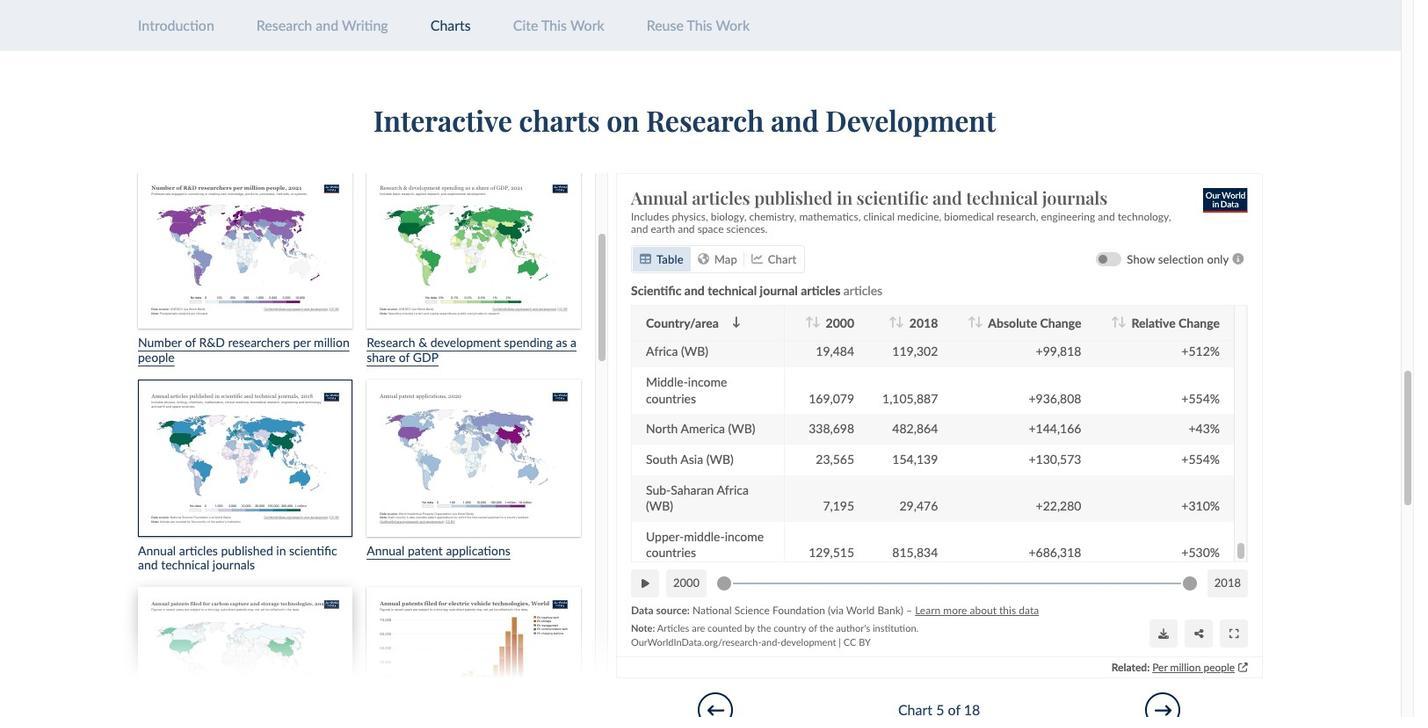 Task type: describe. For each thing, give the bounding box(es) containing it.
per
[[293, 335, 311, 350]]

arrow down long image for 2000
[[812, 317, 820, 328]]

foundation
[[772, 604, 825, 617]]

cite this work link
[[513, 17, 605, 33]]

end time slider
[[1176, 566, 1204, 601]]

related: per million people
[[1112, 661, 1235, 674]]

circle info image
[[1229, 254, 1248, 265]]

development for and-
[[781, 636, 836, 648]]

country/area
[[646, 316, 719, 330]]

+130,573
[[1029, 452, 1081, 467]]

people inside number of r&d researchers per million people
[[138, 350, 175, 365]]

and up "biomedical" in the right top of the page
[[932, 186, 962, 209]]

arrow down long image for relative change
[[1118, 317, 1126, 328]]

published
[[754, 186, 832, 209]]

researchers
[[228, 335, 290, 350]]

share
[[367, 350, 396, 365]]

+310%
[[1181, 499, 1220, 514]]

2000 button
[[666, 570, 707, 598]]

map button
[[690, 247, 744, 272]]

2000 inside 2000 button
[[673, 576, 700, 590]]

middle
[[646, 328, 683, 343]]

show selection only
[[1127, 252, 1229, 266]]

&
[[419, 335, 427, 350]]

reuse this work link
[[647, 17, 750, 33]]

this
[[999, 604, 1016, 617]]

world
[[846, 604, 875, 617]]

introduction link
[[138, 17, 214, 33]]

+512%
[[1181, 344, 1220, 359]]

–
[[906, 604, 912, 617]]

and up 'published'
[[771, 101, 819, 139]]

note:
[[631, 622, 655, 634]]

annual for patent
[[367, 543, 405, 558]]

0 horizontal spatial 2018
[[909, 316, 938, 330]]

work for reuse this work
[[716, 17, 750, 33]]

arrow down long image for absolute change
[[974, 317, 983, 328]]

this for cite
[[542, 17, 567, 33]]

chart
[[768, 252, 797, 266]]

+22,280
[[1036, 499, 1081, 514]]

middle-income countries
[[646, 375, 727, 406]]

338,698
[[809, 421, 854, 436]]

east
[[686, 328, 709, 343]]

and left "earth"
[[631, 223, 648, 236]]

research and writing
[[257, 17, 388, 33]]

arrow up long image for relative change
[[1111, 317, 1119, 328]]

play time-lapse image
[[641, 578, 649, 589]]

and down the journals
[[1098, 210, 1115, 223]]

arrow up long image for absolute change
[[967, 317, 976, 328]]

1,105,887
[[882, 391, 938, 406]]

+554% for +936,808
[[1181, 391, 1220, 406]]

(wb) right asia
[[706, 452, 734, 467]]

+554% for +130,573
[[1181, 452, 1220, 467]]

author's
[[836, 622, 870, 634]]

bank)
[[877, 604, 903, 617]]

research for research & development spending as a share of gdp
[[367, 335, 415, 350]]

selection
[[1158, 252, 1204, 266]]

enter full-screen image
[[1229, 629, 1239, 639]]

includes
[[631, 210, 669, 223]]

in
[[837, 186, 852, 209]]

by
[[745, 622, 755, 634]]

asia
[[680, 452, 703, 467]]

data
[[1019, 604, 1039, 617]]

south
[[646, 452, 678, 467]]

cite
[[513, 17, 538, 33]]

research & development spending as a share of gdp link
[[367, 172, 581, 365]]

by
[[859, 636, 871, 648]]

chemistry,
[[749, 210, 796, 223]]

learn more about this data link
[[915, 604, 1039, 617]]

start time slider
[[710, 566, 738, 601]]

mathematics,
[[799, 210, 861, 223]]

north inside middle east and north africa (wb)
[[736, 328, 767, 343]]

journals
[[1042, 186, 1107, 209]]

middle-
[[684, 529, 725, 544]]

medicine,
[[897, 210, 941, 223]]

and down earth americas icon
[[684, 283, 705, 298]]

1 vertical spatial million
[[1170, 661, 1201, 674]]

earth americas image
[[697, 254, 709, 265]]

of inside number of r&d researchers per million people
[[185, 335, 196, 350]]

charts
[[430, 17, 471, 33]]

spending
[[504, 335, 553, 350]]

download image
[[1158, 629, 1169, 639]]

+634%
[[1181, 297, 1220, 312]]

and-
[[761, 636, 781, 648]]

per
[[1152, 661, 1168, 674]]

119,302
[[892, 344, 938, 359]]

+250,548
[[1029, 297, 1081, 312]]

institution.
[[873, 622, 918, 634]]

upper-
[[646, 529, 684, 544]]

are
[[692, 622, 705, 634]]

table image
[[640, 254, 651, 265]]

0 vertical spatial 2000
[[826, 316, 854, 330]]

africa inside the sub-saharan africa (wb)
[[717, 482, 749, 497]]

2 horizontal spatial articles
[[843, 283, 883, 298]]

+530%
[[1181, 546, 1220, 561]]

+686,318
[[1029, 546, 1081, 561]]

data
[[631, 604, 653, 617]]

1 the from the left
[[757, 622, 771, 634]]

|
[[839, 636, 841, 648]]

reuse
[[647, 17, 684, 33]]

1 arrow down long image from the left
[[732, 317, 741, 328]]

7,195
[[823, 499, 854, 514]]

cite this work
[[513, 17, 605, 33]]

arrow up long image
[[889, 317, 897, 328]]

countries inside middle-income countries
[[646, 391, 696, 406]]

income inside middle-income countries
[[688, 375, 727, 389]]

middle-
[[646, 375, 688, 389]]

countries inside upper-middle-income countries
[[646, 546, 696, 561]]

space
[[697, 223, 724, 236]]

290,061
[[892, 297, 938, 312]]

interactive charts on research and development
[[374, 101, 996, 139]]

ourworldindata.org/research-
[[631, 636, 761, 648]]

science
[[734, 604, 770, 617]]



Task type: locate. For each thing, give the bounding box(es) containing it.
introduction
[[138, 17, 214, 33]]

3 arrow up long image from the left
[[1111, 317, 1119, 328]]

development down country
[[781, 636, 836, 648]]

+554% down +43%
[[1181, 452, 1220, 467]]

1 horizontal spatial articles
[[801, 283, 840, 298]]

1 horizontal spatial million
[[1170, 661, 1201, 674]]

2 the from the left
[[820, 622, 834, 634]]

0 vertical spatial countries
[[646, 391, 696, 406]]

the right by at the bottom
[[757, 622, 771, 634]]

countries down middle-
[[646, 391, 696, 406]]

1 horizontal spatial arrow down long image
[[974, 317, 983, 328]]

work right reuse
[[716, 17, 750, 33]]

engineering
[[1041, 210, 1095, 223]]

(wb) down east
[[681, 344, 708, 359]]

1 horizontal spatial this
[[687, 17, 713, 33]]

technical up research,
[[966, 186, 1038, 209]]

journal
[[760, 283, 798, 298]]

1 horizontal spatial 2000
[[826, 316, 854, 330]]

arrow up long image left absolute on the top of the page
[[967, 317, 976, 328]]

development for &
[[431, 335, 501, 350]]

0 horizontal spatial arrow down long image
[[812, 317, 820, 328]]

+936,808
[[1029, 391, 1081, 406]]

annual patent applications link
[[367, 380, 581, 558]]

counted
[[707, 622, 742, 634]]

+99,818
[[1036, 344, 1081, 359]]

annual patent applications
[[367, 543, 511, 558]]

0 vertical spatial income
[[688, 375, 727, 389]]

countries
[[646, 391, 696, 406], [646, 546, 696, 561]]

annual inside the annual articles published in scientific and technical journals includes physics, biology, chemistry, mathematics, clinical medicine, biomedical research, engineering and technology, and earth and space sciences.
[[631, 186, 688, 209]]

and right "earth"
[[678, 223, 695, 236]]

0 horizontal spatial this
[[542, 17, 567, 33]]

1 horizontal spatial people
[[1204, 661, 1235, 674]]

1 horizontal spatial the
[[820, 622, 834, 634]]

arrow up long image for 2000
[[805, 317, 814, 328]]

2018 inside '2018' button
[[1214, 576, 1241, 590]]

0 vertical spatial development
[[431, 335, 501, 350]]

2 horizontal spatial of
[[809, 622, 817, 634]]

1 +554% from the top
[[1181, 391, 1220, 406]]

arrow up long image
[[805, 317, 814, 328], [967, 317, 976, 328], [1111, 317, 1119, 328]]

per million people link
[[1152, 661, 1235, 675]]

sciences.
[[726, 223, 768, 236]]

north down scientific and technical journal articles articles
[[736, 328, 767, 343]]

this right reuse
[[687, 17, 713, 33]]

(wb)
[[681, 344, 708, 359], [728, 421, 755, 436], [706, 452, 734, 467], [646, 499, 673, 514]]

0 horizontal spatial people
[[138, 350, 175, 365]]

about
[[970, 604, 997, 617]]

1 this from the left
[[542, 17, 567, 33]]

north up south
[[646, 421, 678, 436]]

1 horizontal spatial annual
[[631, 186, 688, 209]]

1 arrow up long image from the left
[[805, 317, 814, 328]]

0 horizontal spatial arrow up long image
[[805, 317, 814, 328]]

source:
[[656, 604, 690, 617]]

work
[[570, 17, 605, 33], [716, 17, 750, 33]]

chart line image
[[751, 254, 763, 265]]

related:
[[1112, 661, 1150, 674]]

1 arrow down long image from the left
[[812, 317, 820, 328]]

of left gdp
[[399, 350, 410, 365]]

annual left patent
[[367, 543, 405, 558]]

2 arrow up long image from the left
[[967, 317, 976, 328]]

africa inside middle east and north africa (wb)
[[646, 344, 678, 359]]

1 horizontal spatial of
[[399, 350, 410, 365]]

research right on
[[646, 101, 764, 139]]

0 horizontal spatial annual
[[367, 543, 405, 558]]

ourworldindata.org/research-and-development | cc by
[[631, 636, 871, 648]]

research
[[257, 17, 312, 33], [646, 101, 764, 139], [367, 335, 415, 350]]

r&d
[[199, 335, 225, 350]]

0 horizontal spatial technical
[[708, 283, 757, 298]]

1 horizontal spatial change
[[1179, 316, 1220, 330]]

biomedical
[[944, 210, 994, 223]]

0 horizontal spatial articles
[[692, 186, 750, 209]]

1 vertical spatial countries
[[646, 546, 696, 561]]

1 vertical spatial +554%
[[1181, 452, 1220, 467]]

note: articles are counted by the country of the author's institution.
[[631, 622, 918, 634]]

and inside middle east and north africa (wb)
[[713, 328, 732, 343]]

(wb) inside middle east and north africa (wb)
[[681, 344, 708, 359]]

0 horizontal spatial north
[[646, 421, 678, 436]]

absolute change
[[988, 316, 1081, 330]]

africa right saharan
[[717, 482, 749, 497]]

reuse this work
[[647, 17, 750, 33]]

+144,166
[[1029, 421, 1081, 436]]

change for relative change
[[1179, 316, 1220, 330]]

2 change from the left
[[1179, 316, 1220, 330]]

sub-saharan africa (wb)
[[646, 482, 749, 514]]

development
[[826, 101, 996, 139]]

of for research
[[399, 350, 410, 365]]

map
[[714, 252, 737, 266]]

articles left "290,061"
[[843, 283, 883, 298]]

arrow up long image left relative
[[1111, 317, 1119, 328]]

income inside upper-middle-income countries
[[725, 529, 764, 544]]

annual articles published in scientific and technical journals includes physics, biology, chemistry, mathematics, clinical medicine, biomedical research, engineering and technology, and earth and space sciences.
[[631, 186, 1171, 236]]

research left &
[[367, 335, 415, 350]]

the down data source: national science foundation (via world bank) – learn more about this data
[[820, 622, 834, 634]]

1 vertical spatial research
[[646, 101, 764, 139]]

1 horizontal spatial north
[[736, 328, 767, 343]]

1 horizontal spatial arrow down long image
[[896, 317, 904, 328]]

technical inside the annual articles published in scientific and technical journals includes physics, biology, chemistry, mathematics, clinical medicine, biomedical research, engineering and technology, and earth and space sciences.
[[966, 186, 1038, 209]]

income
[[688, 375, 727, 389], [725, 529, 764, 544]]

the
[[757, 622, 771, 634], [820, 622, 834, 634]]

arrow down long image left relative
[[1118, 317, 1126, 328]]

go to previous slide image
[[707, 702, 724, 717]]

0 vertical spatial 2018
[[909, 316, 938, 330]]

annual articles published in scientific and technical journals link
[[631, 186, 1248, 209]]

39,513
[[816, 297, 854, 312]]

0 vertical spatial million
[[314, 335, 350, 350]]

2 vertical spatial research
[[367, 335, 415, 350]]

2000 up source:
[[673, 576, 700, 590]]

+554% up +43%
[[1181, 391, 1220, 406]]

(wb) down sub-
[[646, 499, 673, 514]]

+554%
[[1181, 391, 1220, 406], [1181, 452, 1220, 467]]

charts
[[519, 101, 600, 139]]

2 this from the left
[[687, 17, 713, 33]]

scientific
[[856, 186, 928, 209]]

arrow down long image left absolute on the top of the page
[[974, 317, 983, 328]]

2 arrow down long image from the left
[[974, 317, 983, 328]]

million right per
[[314, 335, 350, 350]]

1 vertical spatial 2018
[[1214, 576, 1241, 590]]

scientific and technical journal articles articles
[[631, 283, 883, 298]]

1 horizontal spatial technical
[[966, 186, 1038, 209]]

people left "r&d"
[[138, 350, 175, 365]]

2000
[[826, 316, 854, 330], [673, 576, 700, 590]]

1 horizontal spatial development
[[781, 636, 836, 648]]

154,139
[[892, 452, 938, 467]]

articles inside the annual articles published in scientific and technical journals includes physics, biology, chemistry, mathematics, clinical medicine, biomedical research, engineering and technology, and earth and space sciences.
[[692, 186, 750, 209]]

research inside research & development spending as a share of gdp
[[367, 335, 415, 350]]

research,
[[997, 210, 1038, 223]]

research left writing
[[257, 17, 312, 33]]

development inside research & development spending as a share of gdp
[[431, 335, 501, 350]]

people left up right from square image
[[1204, 661, 1235, 674]]

country
[[774, 622, 806, 634]]

million right the per
[[1170, 661, 1201, 674]]

countries down upper-
[[646, 546, 696, 561]]

annual up includes
[[631, 186, 688, 209]]

2018 button
[[1207, 570, 1248, 598]]

arrow down long image for 2018
[[896, 317, 904, 328]]

income up start time slider
[[725, 529, 764, 544]]

and right east
[[713, 328, 732, 343]]

work right the cite
[[570, 17, 605, 33]]

1 change from the left
[[1040, 316, 1081, 330]]

up right from square image
[[1239, 663, 1248, 673]]

relative change
[[1132, 316, 1220, 330]]

articles right journal
[[801, 283, 840, 298]]

work for cite this work
[[570, 17, 605, 33]]

arrow down long image down "290,061"
[[896, 317, 904, 328]]

on
[[607, 101, 640, 139]]

0 vertical spatial annual
[[631, 186, 688, 209]]

1 vertical spatial people
[[1204, 661, 1235, 674]]

upper-middle-income countries
[[646, 529, 764, 561]]

and
[[316, 17, 339, 33], [771, 101, 819, 139], [932, 186, 962, 209], [1098, 210, 1115, 223], [631, 223, 648, 236], [678, 223, 695, 236], [684, 283, 705, 298], [713, 328, 732, 343]]

america
[[681, 421, 725, 436]]

and left writing
[[316, 17, 339, 33]]

show
[[1127, 252, 1155, 266]]

0 horizontal spatial work
[[570, 17, 605, 33]]

1 vertical spatial technical
[[708, 283, 757, 298]]

arrow down long image down 39,513
[[812, 317, 820, 328]]

research for research and writing
[[257, 17, 312, 33]]

1 vertical spatial north
[[646, 421, 678, 436]]

cc by link
[[844, 636, 871, 648]]

0 horizontal spatial of
[[185, 335, 196, 350]]

0 horizontal spatial research
[[257, 17, 312, 33]]

0 vertical spatial research
[[257, 17, 312, 33]]

relative
[[1132, 316, 1176, 330]]

1 countries from the top
[[646, 391, 696, 406]]

change down "+250,548"
[[1040, 316, 1081, 330]]

0 horizontal spatial arrow down long image
[[732, 317, 741, 328]]

0 horizontal spatial development
[[431, 335, 501, 350]]

arrow down long image
[[732, 317, 741, 328], [896, 317, 904, 328], [1118, 317, 1126, 328]]

1 work from the left
[[570, 17, 605, 33]]

annual for articles
[[631, 186, 688, 209]]

of left "r&d"
[[185, 335, 196, 350]]

2 horizontal spatial arrow down long image
[[1118, 317, 1126, 328]]

0 horizontal spatial million
[[314, 335, 350, 350]]

change for absolute change
[[1040, 316, 1081, 330]]

number
[[138, 335, 182, 350]]

1 horizontal spatial work
[[716, 17, 750, 33]]

2 horizontal spatial arrow up long image
[[1111, 317, 1119, 328]]

only
[[1207, 252, 1229, 266]]

interactive
[[374, 101, 512, 139]]

0 horizontal spatial africa
[[646, 344, 678, 359]]

0 horizontal spatial 2000
[[673, 576, 700, 590]]

articles up biology,
[[692, 186, 750, 209]]

23,565
[[816, 452, 854, 467]]

2 arrow down long image from the left
[[896, 317, 904, 328]]

of down foundation
[[809, 622, 817, 634]]

1 horizontal spatial research
[[367, 335, 415, 350]]

biology,
[[711, 210, 746, 223]]

0 vertical spatial africa
[[646, 344, 678, 359]]

gdp
[[413, 350, 439, 365]]

charts link
[[430, 17, 471, 33]]

0 vertical spatial +554%
[[1181, 391, 1220, 406]]

of inside research & development spending as a share of gdp
[[399, 350, 410, 365]]

chart button
[[744, 247, 804, 272]]

sub-
[[646, 482, 671, 497]]

arrow up long image down scientific and technical journal articles articles
[[805, 317, 814, 328]]

2018 down "290,061"
[[909, 316, 938, 330]]

africa down middle
[[646, 344, 678, 359]]

2 +554% from the top
[[1181, 452, 1220, 467]]

ourworldindata.org/research-and-development link
[[631, 636, 836, 648]]

0 vertical spatial people
[[138, 350, 175, 365]]

0 vertical spatial technical
[[966, 186, 1038, 209]]

(wb) right "america"
[[728, 421, 755, 436]]

1 horizontal spatial arrow up long image
[[967, 317, 976, 328]]

research and writing link
[[257, 17, 388, 33]]

development right &
[[431, 335, 501, 350]]

africa
[[646, 344, 678, 359], [717, 482, 749, 497]]

share image
[[1194, 629, 1203, 639]]

1 vertical spatial annual
[[367, 543, 405, 558]]

this for reuse
[[687, 17, 713, 33]]

815,834
[[892, 546, 938, 561]]

1 horizontal spatial 2018
[[1214, 576, 1241, 590]]

annual
[[631, 186, 688, 209], [367, 543, 405, 558]]

2000 down 39,513
[[826, 316, 854, 330]]

(wb) inside the sub-saharan africa (wb)
[[646, 499, 673, 514]]

2 work from the left
[[716, 17, 750, 33]]

arrow down long image
[[812, 317, 820, 328], [974, 317, 983, 328]]

income down middle east and north africa (wb)
[[688, 375, 727, 389]]

1 vertical spatial 2000
[[673, 576, 700, 590]]

3 arrow down long image from the left
[[1118, 317, 1126, 328]]

1 vertical spatial income
[[725, 529, 764, 544]]

million inside number of r&d researchers per million people
[[314, 335, 350, 350]]

arrow down long image down scientific and technical journal articles articles
[[732, 317, 741, 328]]

0 vertical spatial north
[[736, 328, 767, 343]]

1 vertical spatial development
[[781, 636, 836, 648]]

writing
[[342, 17, 388, 33]]

of for note:
[[809, 622, 817, 634]]

change down +634%
[[1179, 316, 1220, 330]]

2 countries from the top
[[646, 546, 696, 561]]

1 horizontal spatial africa
[[717, 482, 749, 497]]

0 horizontal spatial the
[[757, 622, 771, 634]]

technical down map
[[708, 283, 757, 298]]

earth
[[651, 223, 675, 236]]

table
[[656, 252, 683, 266]]

go to next slide image
[[1155, 702, 1172, 717]]

+43%
[[1189, 421, 1220, 436]]

table button
[[633, 247, 690, 272]]

this right the cite
[[542, 17, 567, 33]]

data source: national science foundation (via world bank) – learn more about this data
[[631, 604, 1039, 617]]

0 horizontal spatial change
[[1040, 316, 1081, 330]]

2 horizontal spatial research
[[646, 101, 764, 139]]

169,079
[[809, 391, 854, 406]]

of
[[185, 335, 196, 350], [399, 350, 410, 365], [809, 622, 817, 634]]

a
[[571, 335, 577, 350]]

1 vertical spatial africa
[[717, 482, 749, 497]]

learn
[[915, 604, 941, 617]]

2018 right end time slider
[[1214, 576, 1241, 590]]



Task type: vqa. For each thing, say whether or not it's contained in the screenshot.


